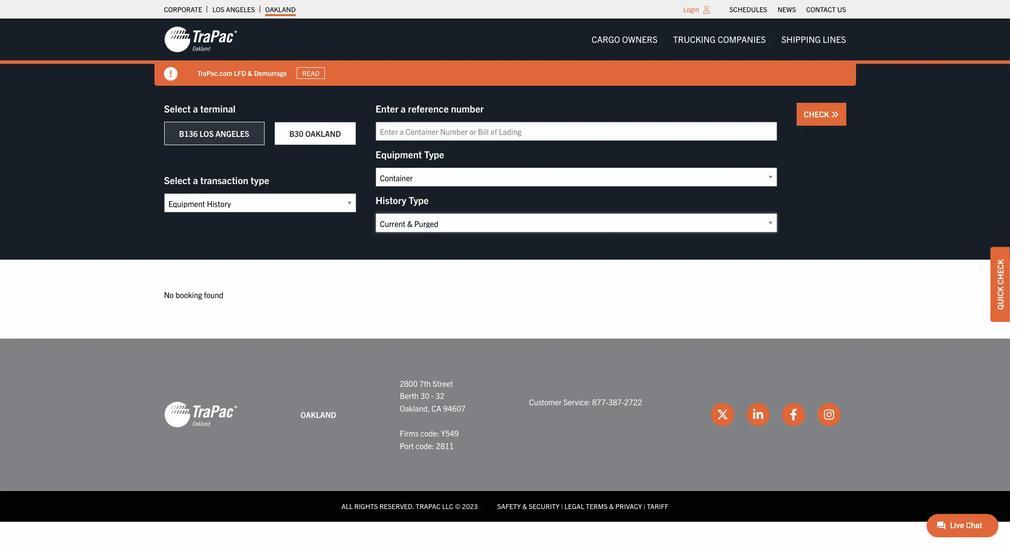 Task type: vqa. For each thing, say whether or not it's contained in the screenshot.
the b30
yes



Task type: describe. For each thing, give the bounding box(es) containing it.
read
[[302, 69, 320, 78]]

enter
[[376, 102, 399, 115]]

security
[[529, 502, 560, 511]]

safety
[[498, 502, 521, 511]]

los angeles link
[[213, 2, 255, 16]]

firms
[[400, 429, 419, 438]]

2800
[[400, 379, 418, 388]]

0 vertical spatial los
[[213, 5, 225, 14]]

solid image
[[832, 111, 840, 119]]

check inside check button
[[805, 109, 832, 119]]

solid image
[[164, 67, 178, 81]]

berth
[[400, 391, 419, 401]]

owners
[[623, 34, 658, 45]]

select a transaction type
[[164, 174, 269, 186]]

privacy
[[616, 502, 643, 511]]

contact
[[807, 5, 837, 14]]

news
[[778, 5, 797, 14]]

a for reference
[[401, 102, 406, 115]]

shipping lines link
[[774, 30, 855, 49]]

read link
[[297, 67, 325, 79]]

type for equipment type
[[425, 148, 445, 160]]

shipping
[[782, 34, 821, 45]]

2 horizontal spatial &
[[610, 502, 614, 511]]

equipment
[[376, 148, 422, 160]]

shipping lines
[[782, 34, 847, 45]]

trapac.com
[[197, 69, 232, 77]]

legal
[[565, 502, 585, 511]]

port
[[400, 441, 414, 451]]

quick check link
[[991, 247, 1011, 322]]

corporate
[[164, 5, 202, 14]]

ca
[[432, 404, 442, 413]]

contact us link
[[807, 2, 847, 16]]

type for history type
[[409, 194, 429, 206]]

2 vertical spatial oakland
[[301, 410, 337, 420]]

2722
[[625, 397, 643, 407]]

oakland image for banner containing cargo owners
[[164, 26, 237, 53]]

companies
[[718, 34, 767, 45]]

trucking companies
[[674, 34, 767, 45]]

94607
[[444, 404, 466, 413]]

history
[[376, 194, 407, 206]]

877-
[[593, 397, 609, 407]]

news link
[[778, 2, 797, 16]]

terms
[[586, 502, 608, 511]]

check button
[[797, 103, 847, 126]]

menu bar inside banner
[[584, 30, 855, 49]]

32
[[436, 391, 445, 401]]

quick check
[[996, 259, 1006, 310]]

y549
[[441, 429, 459, 438]]

equipment type
[[376, 148, 445, 160]]

type
[[251, 174, 269, 186]]

cargo owners link
[[584, 30, 666, 49]]

b30
[[290, 129, 304, 139]]

b136 los angeles
[[179, 129, 250, 139]]

lfd
[[234, 69, 246, 77]]

select a terminal
[[164, 102, 236, 115]]

b30 oakland
[[290, 129, 341, 139]]

trapac
[[416, 502, 441, 511]]

tariff link
[[648, 502, 669, 511]]

enter a reference number
[[376, 102, 484, 115]]

oakland image for footer at the bottom of the page containing 2800 7th street
[[164, 402, 237, 429]]

30
[[421, 391, 430, 401]]

lines
[[823, 34, 847, 45]]

1 vertical spatial oakland
[[305, 129, 341, 139]]

a for terminal
[[193, 102, 198, 115]]

select for select a terminal
[[164, 102, 191, 115]]

customer
[[530, 397, 562, 407]]

contact us
[[807, 5, 847, 14]]

service:
[[564, 397, 591, 407]]

& inside banner
[[248, 69, 252, 77]]

customer service: 877-387-2722
[[530, 397, 643, 407]]

select for select a transaction type
[[164, 174, 191, 186]]

light image
[[704, 6, 711, 14]]

trucking
[[674, 34, 716, 45]]

2023
[[462, 502, 478, 511]]

schedules
[[730, 5, 768, 14]]



Task type: locate. For each thing, give the bounding box(es) containing it.
0 vertical spatial code:
[[421, 429, 440, 438]]

trapac.com lfd & demurrage
[[197, 69, 287, 77]]

2 select from the top
[[164, 174, 191, 186]]

reserved.
[[380, 502, 414, 511]]

1 horizontal spatial &
[[523, 502, 528, 511]]

select
[[164, 102, 191, 115], [164, 174, 191, 186]]

0 vertical spatial angeles
[[226, 5, 255, 14]]

oakland image inside banner
[[164, 26, 237, 53]]

| left legal
[[562, 502, 563, 511]]

0 vertical spatial check
[[805, 109, 832, 119]]

cargo owners
[[592, 34, 658, 45]]

oakland
[[265, 5, 296, 14], [305, 129, 341, 139], [301, 410, 337, 420]]

a for transaction
[[193, 174, 198, 186]]

check inside 'quick check' link
[[996, 259, 1006, 285]]

type right equipment
[[425, 148, 445, 160]]

1 | from the left
[[562, 502, 563, 511]]

& right safety
[[523, 502, 528, 511]]

trucking companies link
[[666, 30, 774, 49]]

banner containing cargo owners
[[0, 19, 1011, 86]]

0 horizontal spatial |
[[562, 502, 563, 511]]

angeles down terminal
[[216, 129, 250, 139]]

1 vertical spatial los
[[200, 129, 214, 139]]

select left transaction
[[164, 174, 191, 186]]

transaction
[[200, 174, 249, 186]]

menu bar up the shipping
[[725, 2, 852, 16]]

los angeles
[[213, 5, 255, 14]]

& right lfd
[[248, 69, 252, 77]]

oakland image
[[164, 26, 237, 53], [164, 402, 237, 429]]

1 oakland image from the top
[[164, 26, 237, 53]]

1 vertical spatial check
[[996, 259, 1006, 285]]

demurrage
[[254, 69, 287, 77]]

safety & security | legal terms & privacy | tariff
[[498, 502, 669, 511]]

2811
[[436, 441, 454, 451]]

safety & security link
[[498, 502, 560, 511]]

code:
[[421, 429, 440, 438], [416, 441, 435, 451]]

0 vertical spatial type
[[425, 148, 445, 160]]

0 vertical spatial menu bar
[[725, 2, 852, 16]]

387-
[[609, 397, 625, 407]]

7th
[[420, 379, 431, 388]]

quick
[[996, 286, 1006, 310]]

code: up 2811
[[421, 429, 440, 438]]

-
[[432, 391, 434, 401]]

los right corporate
[[213, 5, 225, 14]]

oakland,
[[400, 404, 430, 413]]

menu bar
[[725, 2, 852, 16], [584, 30, 855, 49]]

0 vertical spatial oakland
[[265, 5, 296, 14]]

2800 7th street berth 30 - 32 oakland, ca 94607
[[400, 379, 466, 413]]

menu bar containing schedules
[[725, 2, 852, 16]]

1 horizontal spatial check
[[996, 259, 1006, 285]]

a left terminal
[[193, 102, 198, 115]]

login
[[684, 5, 700, 14]]

no
[[164, 290, 174, 300]]

oakland image inside footer
[[164, 402, 237, 429]]

2 | from the left
[[644, 502, 646, 511]]

1 horizontal spatial |
[[644, 502, 646, 511]]

Enter a reference number text field
[[376, 122, 778, 141]]

code: right port
[[416, 441, 435, 451]]

a left transaction
[[193, 174, 198, 186]]

los right b136
[[200, 129, 214, 139]]

booking
[[176, 290, 202, 300]]

©
[[455, 502, 461, 511]]

oakland link
[[265, 2, 296, 16]]

| left "tariff" link
[[644, 502, 646, 511]]

1 select from the top
[[164, 102, 191, 115]]

0 vertical spatial select
[[164, 102, 191, 115]]

1 vertical spatial select
[[164, 174, 191, 186]]

1 vertical spatial code:
[[416, 441, 435, 451]]

|
[[562, 502, 563, 511], [644, 502, 646, 511]]

& right terms on the bottom right of the page
[[610, 502, 614, 511]]

b136
[[179, 129, 198, 139]]

a right enter
[[401, 102, 406, 115]]

type
[[425, 148, 445, 160], [409, 194, 429, 206]]

1 vertical spatial menu bar
[[584, 30, 855, 49]]

0 horizontal spatial &
[[248, 69, 252, 77]]

cargo
[[592, 34, 621, 45]]

us
[[838, 5, 847, 14]]

1 vertical spatial angeles
[[216, 129, 250, 139]]

rights
[[355, 502, 378, 511]]

check
[[805, 109, 832, 119], [996, 259, 1006, 285]]

&
[[248, 69, 252, 77], [523, 502, 528, 511], [610, 502, 614, 511]]

login link
[[684, 5, 700, 14]]

firms code:  y549 port code:  2811
[[400, 429, 459, 451]]

all
[[342, 502, 353, 511]]

2 oakland image from the top
[[164, 402, 237, 429]]

found
[[204, 290, 224, 300]]

reference
[[408, 102, 449, 115]]

legal terms & privacy link
[[565, 502, 643, 511]]

street
[[433, 379, 453, 388]]

all rights reserved. trapac llc © 2023
[[342, 502, 478, 511]]

1 vertical spatial type
[[409, 194, 429, 206]]

menu bar containing cargo owners
[[584, 30, 855, 49]]

history type
[[376, 194, 429, 206]]

type right history
[[409, 194, 429, 206]]

schedules link
[[730, 2, 768, 16]]

number
[[451, 102, 484, 115]]

llc
[[443, 502, 454, 511]]

0 vertical spatial oakland image
[[164, 26, 237, 53]]

angeles left oakland link
[[226, 5, 255, 14]]

banner
[[0, 19, 1011, 86]]

los
[[213, 5, 225, 14], [200, 129, 214, 139]]

1 vertical spatial oakland image
[[164, 402, 237, 429]]

footer containing 2800 7th street
[[0, 339, 1011, 522]]

0 horizontal spatial check
[[805, 109, 832, 119]]

select up b136
[[164, 102, 191, 115]]

angeles
[[226, 5, 255, 14], [216, 129, 250, 139]]

footer
[[0, 339, 1011, 522]]

tariff
[[648, 502, 669, 511]]

no booking found
[[164, 290, 224, 300]]

corporate link
[[164, 2, 202, 16]]

terminal
[[200, 102, 236, 115]]

menu bar down light icon on the right of page
[[584, 30, 855, 49]]



